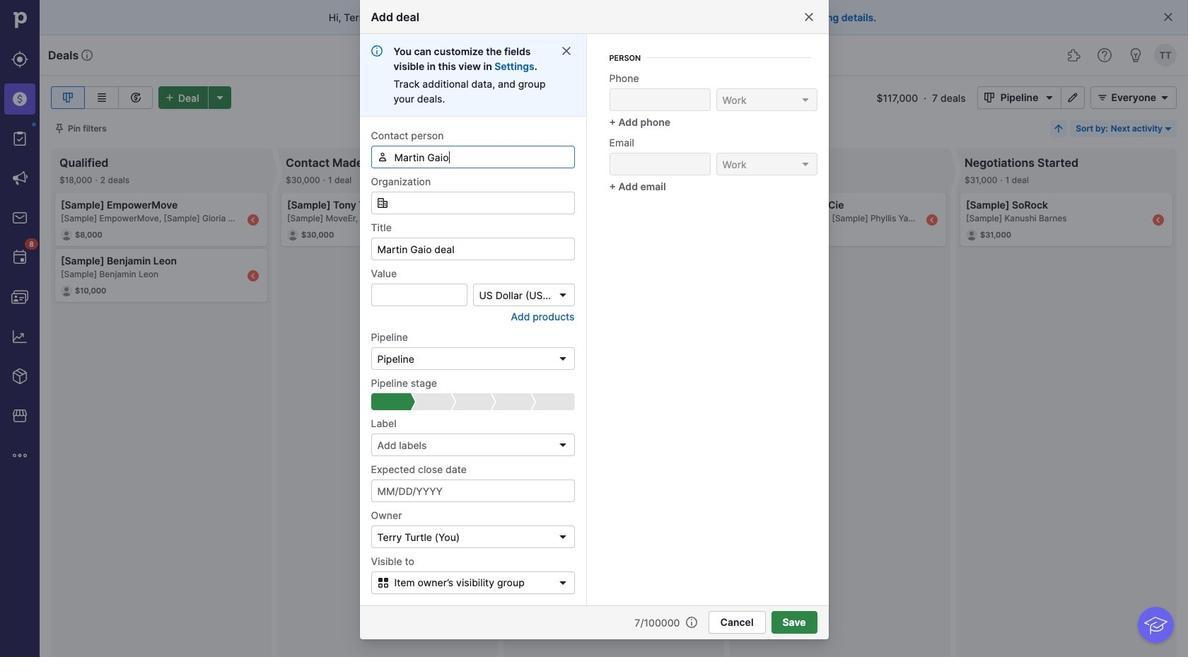 Task type: vqa. For each thing, say whether or not it's contained in the screenshot.
Contacts image
yes



Task type: locate. For each thing, give the bounding box(es) containing it.
leads image
[[11, 51, 28, 68]]

Search Pipedrive field
[[467, 41, 722, 69]]

color undefined image
[[11, 130, 28, 147], [11, 249, 28, 266]]

dialog
[[0, 0, 1188, 657]]

menu item
[[0, 79, 40, 119]]

products image
[[11, 368, 28, 385]]

change order image
[[1053, 123, 1065, 134]]

0 vertical spatial color undefined image
[[11, 130, 28, 147]]

quick help image
[[1096, 47, 1113, 64]]

qualified element
[[371, 393, 415, 410]]

add deal options image
[[211, 92, 228, 103]]

color primary image
[[1163, 11, 1174, 23], [561, 45, 572, 57], [981, 92, 998, 103], [1042, 92, 1059, 103], [1095, 92, 1112, 103], [1157, 92, 1174, 103], [1163, 123, 1174, 134], [377, 197, 388, 209], [557, 289, 568, 301], [375, 577, 392, 589], [686, 617, 697, 628]]

MM/DD/YYYY text field
[[371, 480, 575, 502]]

color undefined image down deals icon
[[11, 130, 28, 147]]

home image
[[9, 9, 30, 30]]

None text field
[[609, 88, 711, 111], [371, 146, 575, 168], [371, 238, 575, 260], [371, 284, 467, 306], [609, 88, 711, 111], [371, 146, 575, 168], [371, 238, 575, 260], [371, 284, 467, 306]]

None text field
[[609, 153, 711, 175], [371, 192, 575, 214], [609, 153, 711, 175], [371, 192, 575, 214]]

color primary image
[[800, 94, 811, 105], [54, 123, 65, 134], [377, 151, 388, 163], [800, 158, 811, 170], [557, 353, 568, 364], [557, 439, 568, 451], [557, 531, 568, 543], [554, 577, 571, 589]]

demo scheduled element
[[451, 393, 495, 410]]

forecast image
[[127, 89, 144, 106]]

None field
[[716, 88, 817, 111], [371, 146, 575, 168], [716, 153, 817, 175], [371, 192, 575, 214], [473, 284, 575, 306], [371, 347, 575, 370], [371, 526, 575, 548], [716, 88, 817, 111], [371, 146, 575, 168], [716, 153, 817, 175], [371, 192, 575, 214], [473, 284, 575, 306], [371, 347, 575, 370], [371, 526, 575, 548]]

menu
[[0, 0, 40, 657]]

1 vertical spatial color undefined image
[[11, 249, 28, 266]]

deals image
[[11, 91, 28, 108]]

insights image
[[11, 328, 28, 345]]

color undefined image down sales inbox image
[[11, 249, 28, 266]]

contacts image
[[11, 289, 28, 306]]



Task type: describe. For each thing, give the bounding box(es) containing it.
knowledge center bot, also known as kc bot is an onboarding assistant that allows you to see the list of onboarding items in one place for quick and easy reference. this improves your in-app experience. image
[[1138, 607, 1174, 643]]

color primary inverted image
[[161, 92, 178, 103]]

color info image
[[371, 45, 382, 57]]

sales inbox image
[[11, 209, 28, 226]]

pipeline image
[[59, 89, 76, 106]]

add deal element
[[158, 86, 231, 109]]

campaigns image
[[11, 170, 28, 187]]

2 color undefined image from the top
[[11, 249, 28, 266]]

proposal made element
[[491, 393, 535, 410]]

negotiations started element
[[531, 393, 575, 410]]

info image
[[82, 50, 93, 61]]

list image
[[93, 89, 110, 106]]

sales assistant image
[[1128, 47, 1145, 64]]

close image
[[803, 11, 815, 23]]

marketplace image
[[11, 407, 28, 424]]

quick add image
[[738, 47, 755, 64]]

more image
[[11, 447, 28, 464]]

1 color undefined image from the top
[[11, 130, 28, 147]]

contact made element
[[411, 393, 455, 410]]

edit pipeline image
[[1065, 92, 1082, 103]]



